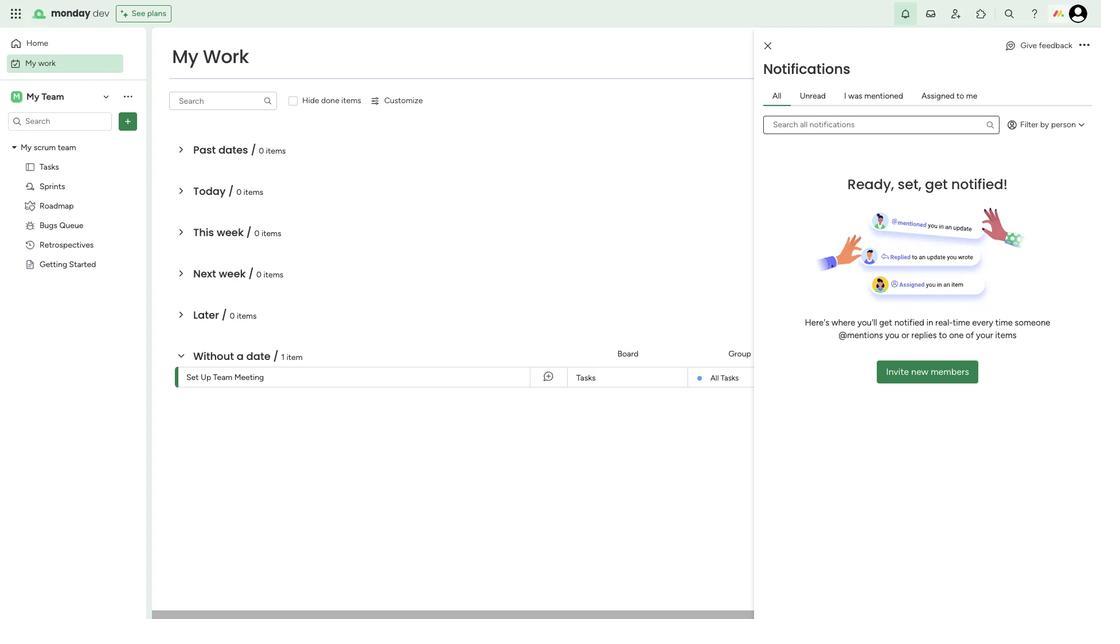 Task type: locate. For each thing, give the bounding box(es) containing it.
0 right dates
[[259, 146, 264, 156]]

my work
[[25, 58, 56, 68]]

work
[[38, 58, 56, 68]]

0 right later
[[230, 311, 235, 321]]

0 horizontal spatial all
[[711, 374, 719, 383]]

0 vertical spatial get
[[925, 175, 948, 194]]

option
[[0, 137, 146, 139]]

home button
[[7, 34, 123, 53]]

items down this week / 0 items
[[264, 270, 283, 280]]

invite
[[886, 366, 909, 377]]

/ right dates
[[251, 143, 256, 157]]

get right set, at the top of the page
[[925, 175, 948, 194]]

filter by person
[[1020, 120, 1076, 129]]

queue
[[59, 221, 83, 230]]

workspace options image
[[122, 91, 134, 102]]

to
[[957, 91, 964, 101], [939, 330, 947, 341]]

0 vertical spatial team
[[42, 91, 64, 102]]

None search field
[[169, 92, 277, 110], [763, 116, 1000, 134], [169, 92, 277, 110], [763, 116, 1000, 134]]

week for this
[[217, 225, 244, 240]]

/ right today
[[228, 184, 234, 198]]

date
[[246, 349, 271, 364]]

week right 'this'
[[217, 225, 244, 240]]

/ right later
[[222, 308, 227, 322]]

roadmap
[[40, 201, 74, 211]]

options image down workspace options image
[[122, 116, 134, 127]]

0 horizontal spatial team
[[42, 91, 64, 102]]

team right up
[[213, 373, 232, 383]]

to down real-
[[939, 330, 947, 341]]

items inside past dates / 0 items
[[266, 146, 286, 156]]

0 horizontal spatial options image
[[122, 116, 134, 127]]

/ left 1
[[273, 349, 279, 364]]

items inside the next week / 0 items
[[264, 270, 283, 280]]

date
[[892, 349, 909, 359]]

my inside button
[[25, 58, 36, 68]]

later / 0 items
[[193, 308, 257, 322]]

items right your
[[996, 330, 1017, 341]]

0 right today
[[236, 188, 242, 197]]

my for my team
[[26, 91, 39, 102]]

all for all tasks
[[711, 374, 719, 383]]

my scrum team
[[21, 143, 76, 152]]

0 up the next week / 0 items
[[254, 229, 260, 239]]

help image
[[1029, 8, 1041, 20]]

items inside this week / 0 items
[[262, 229, 281, 239]]

notifications image
[[900, 8, 911, 20]]

public board image
[[25, 161, 36, 172]]

week
[[217, 225, 244, 240], [219, 267, 246, 281]]

week right next
[[219, 267, 246, 281]]

1 vertical spatial to
[[939, 330, 947, 341]]

past
[[193, 143, 216, 157]]

customize
[[384, 96, 423, 106]]

team up search in workspace field at the top left of page
[[42, 91, 64, 102]]

items inside the later / 0 items
[[237, 311, 257, 321]]

my inside "workspace selection" element
[[26, 91, 39, 102]]

get up you
[[879, 317, 892, 328]]

of
[[966, 330, 974, 341]]

team
[[42, 91, 64, 102], [213, 373, 232, 383]]

0 horizontal spatial time
[[953, 317, 970, 328]]

2 horizontal spatial tasks
[[721, 374, 739, 383]]

1 horizontal spatial time
[[996, 317, 1013, 328]]

items up without a date / 1 item
[[237, 311, 257, 321]]

you'll
[[858, 317, 877, 328]]

scrum
[[34, 143, 56, 152]]

invite new members button
[[877, 361, 978, 383]]

search image
[[986, 120, 995, 129]]

next
[[193, 267, 216, 281]]

1 vertical spatial all
[[711, 374, 719, 383]]

0 vertical spatial all
[[773, 91, 782, 101]]

i
[[844, 91, 847, 101]]

options image right feedback
[[1080, 42, 1090, 50]]

tasks
[[40, 162, 59, 172], [576, 373, 596, 383], [721, 374, 739, 383]]

search image
[[263, 96, 272, 106]]

1 horizontal spatial to
[[957, 91, 964, 101]]

time
[[953, 317, 970, 328], [996, 317, 1013, 328]]

0 vertical spatial options image
[[1080, 42, 1090, 50]]

give
[[1021, 41, 1037, 50]]

options image
[[1080, 42, 1090, 50], [122, 116, 134, 127]]

1 horizontal spatial get
[[925, 175, 948, 194]]

up
[[201, 373, 211, 383]]

items right dates
[[266, 146, 286, 156]]

items inside here's where you'll get notified in real-time every time someone @mentions you or replies to one of your items
[[996, 330, 1017, 341]]

1 vertical spatial get
[[879, 317, 892, 328]]

set,
[[898, 175, 922, 194]]

/ down this week / 0 items
[[248, 267, 254, 281]]

0 vertical spatial week
[[217, 225, 244, 240]]

select product image
[[10, 8, 22, 20]]

me
[[966, 91, 978, 101]]

by
[[1041, 120, 1049, 129]]

list box
[[0, 135, 146, 429]]

1
[[281, 353, 285, 363]]

1 vertical spatial team
[[213, 373, 232, 383]]

meeting
[[234, 373, 264, 383]]

my team
[[26, 91, 64, 102]]

0 inside the next week / 0 items
[[256, 270, 262, 280]]

to left me
[[957, 91, 964, 101]]

unread
[[800, 91, 826, 101]]

dev
[[93, 7, 109, 20]]

ready, set, get notified!
[[848, 175, 1008, 194]]

dates
[[218, 143, 248, 157]]

1 vertical spatial week
[[219, 267, 246, 281]]

past dates / 0 items
[[193, 143, 286, 157]]

@mentions
[[839, 330, 883, 341]]

apps image
[[976, 8, 987, 20]]

you
[[885, 330, 900, 341]]

my for my work
[[172, 44, 198, 69]]

was
[[849, 91, 863, 101]]

assigned
[[922, 91, 955, 101]]

0 inside past dates / 0 items
[[259, 146, 264, 156]]

my inside list box
[[21, 143, 32, 152]]

give feedback
[[1021, 41, 1073, 50]]

time up one
[[953, 317, 970, 328]]

1 horizontal spatial team
[[213, 373, 232, 383]]

this
[[193, 225, 214, 240]]

team inside "workspace selection" element
[[42, 91, 64, 102]]

where
[[832, 317, 856, 328]]

replies
[[912, 330, 937, 341]]

one
[[949, 330, 964, 341]]

hide
[[302, 96, 319, 106]]

0 down this week / 0 items
[[256, 270, 262, 280]]

inbox image
[[925, 8, 937, 20]]

bugs queue
[[40, 221, 83, 230]]

1 horizontal spatial options image
[[1080, 42, 1090, 50]]

0 horizontal spatial tasks
[[40, 162, 59, 172]]

person
[[1051, 120, 1076, 129]]

Search in workspace field
[[24, 115, 96, 128]]

0 horizontal spatial to
[[939, 330, 947, 341]]

items up the next week / 0 items
[[262, 229, 281, 239]]

/
[[251, 143, 256, 157], [228, 184, 234, 198], [246, 225, 252, 240], [248, 267, 254, 281], [222, 308, 227, 322], [273, 349, 279, 364]]

i was mentioned
[[844, 91, 903, 101]]

items up this week / 0 items
[[244, 188, 263, 197]]

monday
[[51, 7, 90, 20]]

0 inside this week / 0 items
[[254, 229, 260, 239]]

caret down image
[[12, 143, 17, 151]]

see
[[132, 9, 145, 18]]

done
[[321, 96, 339, 106]]

all for all
[[773, 91, 782, 101]]

m
[[13, 91, 20, 101]]

invite members image
[[950, 8, 962, 20]]

0
[[259, 146, 264, 156], [236, 188, 242, 197], [254, 229, 260, 239], [256, 270, 262, 280], [230, 311, 235, 321]]

0 horizontal spatial get
[[879, 317, 892, 328]]

hide done items
[[302, 96, 361, 106]]

items
[[341, 96, 361, 106], [266, 146, 286, 156], [244, 188, 263, 197], [262, 229, 281, 239], [264, 270, 283, 280], [237, 311, 257, 321], [996, 330, 1017, 341]]

1 horizontal spatial all
[[773, 91, 782, 101]]

time right the every
[[996, 317, 1013, 328]]



Task type: vqa. For each thing, say whether or not it's contained in the screenshot.
Public Board icon corresponding to Getting Started
yes



Task type: describe. For each thing, give the bounding box(es) containing it.
retrospectives
[[40, 240, 94, 250]]

every
[[972, 317, 994, 328]]

tasks inside list box
[[40, 162, 59, 172]]

maria williams image
[[1069, 5, 1088, 23]]

getting started
[[40, 260, 96, 269]]

this week / 0 items
[[193, 225, 281, 240]]

today
[[193, 184, 226, 198]]

someone
[[1015, 317, 1051, 328]]

my work button
[[7, 54, 123, 73]]

filter by person button
[[1002, 116, 1092, 134]]

all tasks
[[711, 374, 739, 383]]

assigned to me
[[922, 91, 978, 101]]

mentioned
[[865, 91, 903, 101]]

set up team meeting
[[186, 373, 264, 383]]

workspace selection element
[[11, 90, 66, 104]]

members
[[931, 366, 969, 377]]

0 inside the later / 0 items
[[230, 311, 235, 321]]

in
[[927, 317, 933, 328]]

0 for next week /
[[256, 270, 262, 280]]

give feedback button
[[1000, 37, 1077, 55]]

1 vertical spatial options image
[[122, 116, 134, 127]]

board
[[618, 349, 639, 359]]

filter
[[1020, 120, 1039, 129]]

or
[[902, 330, 910, 341]]

notified!
[[951, 175, 1008, 194]]

see plans button
[[116, 5, 171, 22]]

here's
[[805, 317, 830, 328]]

new
[[911, 366, 929, 377]]

Filter dashboard by text search field
[[169, 92, 277, 110]]

notified
[[895, 317, 925, 328]]

later
[[193, 308, 219, 322]]

search everything image
[[1004, 8, 1015, 20]]

0 for this week /
[[254, 229, 260, 239]]

invite new members
[[886, 366, 969, 377]]

a
[[237, 349, 244, 364]]

notifications
[[763, 59, 851, 78]]

team
[[58, 143, 76, 152]]

today / 0 items
[[193, 184, 263, 198]]

my for my scrum team
[[21, 143, 32, 152]]

see plans
[[132, 9, 166, 18]]

status
[[969, 349, 992, 359]]

my for my work
[[25, 58, 36, 68]]

my work
[[172, 44, 249, 69]]

Search all notifications search field
[[763, 116, 1000, 134]]

here's where you'll get notified in real-time every time someone @mentions you or replies to one of your items
[[805, 317, 1051, 341]]

week for next
[[219, 267, 246, 281]]

plans
[[147, 9, 166, 18]]

bugs
[[40, 221, 57, 230]]

1 time from the left
[[953, 317, 970, 328]]

workspace image
[[11, 90, 22, 103]]

1 horizontal spatial tasks
[[576, 373, 596, 383]]

sprints
[[40, 182, 65, 191]]

to inside here's where you'll get notified in real-time every time someone @mentions you or replies to one of your items
[[939, 330, 947, 341]]

started
[[69, 260, 96, 269]]

get inside here's where you'll get notified in real-time every time someone @mentions you or replies to one of your items
[[879, 317, 892, 328]]

your
[[976, 330, 993, 341]]

customize button
[[366, 92, 428, 110]]

items right done
[[341, 96, 361, 106]]

2 time from the left
[[996, 317, 1013, 328]]

work
[[203, 44, 249, 69]]

/ up the next week / 0 items
[[246, 225, 252, 240]]

public board image
[[25, 259, 36, 270]]

getting
[[40, 260, 67, 269]]

0 inside today / 0 items
[[236, 188, 242, 197]]

monday dev
[[51, 7, 109, 20]]

next week / 0 items
[[193, 267, 283, 281]]

feedback
[[1039, 41, 1073, 50]]

ready,
[[848, 175, 894, 194]]

real-
[[936, 317, 953, 328]]

items inside today / 0 items
[[244, 188, 263, 197]]

tasks link
[[575, 368, 681, 388]]

0 vertical spatial to
[[957, 91, 964, 101]]

0 for past dates /
[[259, 146, 264, 156]]

without a date / 1 item
[[193, 349, 303, 364]]

home
[[26, 38, 48, 48]]

group
[[729, 349, 751, 359]]

without
[[193, 349, 234, 364]]

list box containing my scrum team
[[0, 135, 146, 429]]

item
[[287, 353, 303, 363]]



